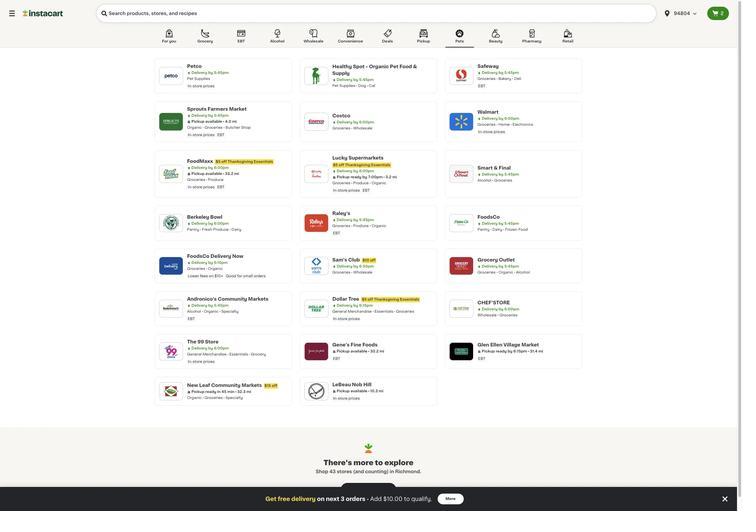 Task type: locate. For each thing, give the bounding box(es) containing it.
pantry right foodsco logo
[[478, 228, 490, 231]]

mi right 3.2
[[393, 175, 397, 179]]

store
[[193, 84, 203, 88], [484, 130, 493, 134], [193, 133, 203, 137], [193, 185, 203, 189], [338, 189, 348, 192], [338, 317, 348, 321], [193, 360, 203, 364], [338, 397, 348, 400]]

1 vertical spatial on
[[317, 496, 325, 502]]

groceries produce organic
[[333, 181, 387, 185], [333, 224, 387, 228]]

0 vertical spatial foodsco
[[478, 215, 500, 219]]

1 horizontal spatial merchandise
[[348, 310, 372, 313]]

by for chef'store
[[499, 307, 504, 311]]

mi right the 33.2
[[234, 172, 239, 176]]

delivery by 5:45pm up groceries organic alcohol
[[482, 265, 520, 268]]

by for andronico's community markets
[[208, 304, 213, 307]]

delivery down walmart
[[482, 117, 498, 120]]

pickup for 31.4 mi
[[482, 350, 495, 353]]

andronico's community markets
[[187, 297, 269, 301]]

community up 45
[[211, 383, 241, 388]]

for
[[237, 274, 242, 278]]

in-store prices down home
[[479, 130, 506, 134]]

available up groceries produce on the top left of the page
[[206, 172, 222, 176]]

grocery up petco
[[198, 39, 213, 43]]

2 vertical spatial pet
[[333, 84, 339, 88]]

delivery for the 99 store
[[192, 347, 207, 350]]

pantry for berkeley bowl
[[187, 228, 199, 231]]

0 horizontal spatial shop
[[241, 126, 251, 129]]

$5 down lucky
[[333, 163, 338, 167]]

0 vertical spatial community
[[218, 297, 247, 301]]

0 vertical spatial in
[[217, 390, 221, 394]]

1 vertical spatial stores
[[371, 488, 387, 492]]

0 vertical spatial supplies
[[194, 77, 210, 81]]

0 horizontal spatial to
[[375, 459, 383, 466]]

the 99 store logo image
[[163, 343, 180, 360]]

delivery up pantry dairy frozen food
[[482, 222, 498, 225]]

2 vertical spatial grocery
[[251, 353, 266, 356]]

delivery down safeway
[[482, 71, 498, 75]]

thanksgiving
[[228, 160, 253, 164], [345, 163, 371, 167], [374, 298, 400, 301]]

min
[[228, 390, 235, 394]]

1 vertical spatial groceries produce organic
[[333, 224, 387, 228]]

6:30pm
[[360, 265, 374, 268]]

in-store prices for the 99 store
[[188, 360, 215, 364]]

0 vertical spatial ready
[[351, 175, 362, 179]]

merchandise for 6:15pm
[[348, 310, 372, 313]]

in-store prices for petco
[[188, 84, 215, 88]]

merchandise down store at bottom left
[[203, 353, 227, 356]]

groceries down dollar tree $5 off thanksgiving essentials
[[397, 310, 415, 313]]

6:00pm for walmart
[[505, 117, 520, 120]]

1 vertical spatial 6:15pm
[[514, 350, 528, 353]]

in
[[217, 390, 221, 394], [390, 469, 395, 474]]

new leaf community markets logo image
[[163, 383, 180, 400]]

2 groceries wholesale from the top
[[333, 271, 373, 274]]

2 horizontal spatial pet
[[390, 64, 399, 69]]

by for safeway
[[499, 71, 504, 75]]

grocery inside button
[[198, 39, 213, 43]]

3.2
[[386, 175, 392, 179]]

1 horizontal spatial on
[[317, 496, 325, 502]]

1 vertical spatial groceries wholesale
[[333, 271, 373, 274]]

0 horizontal spatial general
[[187, 353, 202, 356]]

1 vertical spatial merchandise
[[203, 353, 227, 356]]

foodsco for foodsco
[[478, 215, 500, 219]]

groceries produce organic down pickup ready by 7:00pm
[[333, 181, 387, 185]]

1 vertical spatial foodsco
[[187, 254, 210, 259]]

1 vertical spatial pet
[[187, 77, 194, 81]]

delivery up pet supplies
[[192, 71, 207, 75]]

1 horizontal spatial in
[[390, 469, 395, 474]]

5:45pm for petco
[[214, 71, 229, 75]]

1 horizontal spatial food
[[519, 228, 528, 231]]

1 vertical spatial market
[[522, 343, 540, 347]]

1 horizontal spatial to
[[404, 496, 410, 502]]

alcohol inside button
[[271, 39, 285, 43]]

0 vertical spatial pet
[[390, 64, 399, 69]]

0 vertical spatial market
[[229, 107, 247, 111]]

more button
[[438, 494, 464, 504]]

dollar tree $5 off thanksgiving essentials
[[333, 297, 420, 301]]

off right $15
[[272, 384, 278, 388]]

supplies down petco
[[194, 77, 210, 81]]

alcohol
[[271, 39, 285, 43], [478, 179, 492, 182], [517, 271, 530, 274], [187, 310, 201, 313]]

off inside lucky supermarkets $5 off thanksgiving essentials
[[339, 163, 345, 167]]

5:45pm for foodsco
[[505, 222, 520, 225]]

pickup for 10.3 mi
[[337, 389, 350, 393]]

by for walmart
[[499, 117, 504, 120]]

in-store prices for walmart
[[479, 130, 506, 134]]

available down fine
[[351, 350, 368, 353]]

by for costco
[[354, 120, 359, 124]]

$5 inside foodmaxx $5 off thanksgiving essentials
[[216, 160, 221, 164]]

1 horizontal spatial pantry
[[478, 228, 490, 231]]

for you
[[162, 39, 176, 43]]

pantry for foodsco
[[478, 228, 490, 231]]

dairy up now
[[232, 228, 242, 231]]

0 horizontal spatial pantry
[[187, 228, 199, 231]]

thanksgiving for dollar tree
[[374, 298, 400, 301]]

groceries organic
[[187, 267, 223, 271]]

2 groceries produce organic from the top
[[333, 224, 387, 228]]

delivery for sprouts farmers market
[[192, 114, 207, 117]]

grocery up $15
[[251, 353, 266, 356]]

dog
[[359, 84, 366, 88]]

available for 33.2
[[206, 172, 222, 176]]

smart & final
[[478, 166, 511, 170]]

groceries down pickup ready by 7:00pm
[[333, 181, 351, 185]]

thanksgiving up general merchandise essentials groceries
[[374, 298, 400, 301]]

mi for 32.3 mi
[[247, 390, 251, 394]]

in-store prices down pet supplies
[[188, 84, 215, 88]]

delivery by 5:45pm down raley's
[[337, 218, 374, 222]]

5:45pm for andronico's community markets
[[214, 304, 229, 307]]

convenience button
[[336, 28, 366, 47]]

delivery by 5:45pm up pantry dairy frozen food
[[482, 222, 520, 225]]

delivery
[[192, 71, 207, 75], [482, 71, 498, 75], [337, 78, 353, 82], [192, 114, 207, 117], [482, 117, 498, 120], [337, 120, 353, 124], [192, 166, 207, 170], [337, 169, 353, 173], [482, 173, 498, 176], [337, 218, 353, 222], [192, 222, 207, 225], [482, 222, 498, 225], [211, 254, 231, 259], [192, 261, 207, 265], [337, 265, 353, 268], [482, 265, 498, 268], [192, 304, 207, 307], [337, 304, 353, 307], [482, 307, 498, 311], [192, 347, 207, 350]]

delivery for walmart
[[482, 117, 498, 120]]

delivery down grocery outlet at the bottom right
[[482, 265, 498, 268]]

1 vertical spatial shop
[[316, 469, 329, 474]]

on left 'next'
[[317, 496, 325, 502]]

0 vertical spatial stores
[[337, 469, 352, 474]]

0 horizontal spatial on
[[209, 274, 214, 278]]

delivery for grocery outlet
[[482, 265, 498, 268]]

village
[[504, 343, 521, 347]]

alcohol for alcohol
[[271, 39, 285, 43]]

1 horizontal spatial orders
[[346, 496, 366, 502]]

in-store prices ebt down groceries produce on the top left of the page
[[188, 185, 225, 189]]

in- down pet supplies
[[188, 84, 193, 88]]

delivery by 5:45pm for healthy spot - organic pet food & supply
[[337, 78, 374, 82]]

0 horizontal spatial merchandise
[[203, 353, 227, 356]]

lebeau nob hill
[[333, 382, 372, 387]]

1 horizontal spatial dairy
[[493, 228, 503, 231]]

0 vertical spatial &
[[414, 64, 418, 69]]

electronics
[[513, 123, 534, 126]]

delivery
[[292, 496, 316, 502]]

chef'store logo image
[[453, 300, 471, 317]]

thanksgiving down supermarkets
[[345, 163, 371, 167]]

33.2 mi
[[225, 172, 239, 176]]

foodsco delivery now logo image
[[163, 257, 180, 275]]

$10
[[363, 259, 370, 262]]

1 horizontal spatial pet
[[333, 84, 339, 88]]

in-store prices ebt down organic groceries butcher shop
[[188, 133, 225, 137]]

fine
[[351, 343, 362, 347]]

mi right the 32.3
[[247, 390, 251, 394]]

retail
[[563, 39, 574, 43]]

in-store prices ebt for lucky supermarkets
[[333, 189, 370, 192]]

5:45pm for sprouts farmers market
[[214, 114, 229, 117]]

leaf
[[199, 383, 210, 388]]

groceries wholesale down delivery by 6:30pm at the bottom of the page
[[333, 271, 373, 274]]

groceries down the costco
[[333, 126, 351, 130]]

0 horizontal spatial foodsco
[[187, 254, 210, 259]]

31.4 mi
[[531, 350, 544, 353]]

0 horizontal spatial dairy
[[232, 228, 242, 231]]

view
[[351, 488, 363, 492]]

lucky supermarkets logo image
[[308, 165, 325, 183]]

0 horizontal spatial supplies
[[194, 77, 210, 81]]

delivery down chef'store
[[482, 307, 498, 311]]

thanksgiving for lucky supermarkets
[[345, 163, 371, 167]]

fees
[[200, 274, 208, 278]]

delivery by 6:00pm up fresh
[[192, 222, 229, 225]]

frozen
[[506, 228, 518, 231]]

2 horizontal spatial $5
[[362, 298, 367, 301]]

foodmaxx logo image
[[163, 165, 180, 183]]

delivery by 5:45pm for foodsco
[[482, 222, 520, 225]]

delivery down berkeley
[[192, 222, 207, 225]]

delivery by 5:15pm
[[192, 261, 228, 265]]

smart
[[478, 166, 493, 170]]

0 vertical spatial grocery
[[198, 39, 213, 43]]

add
[[371, 496, 382, 502]]

alcohol groceries
[[478, 179, 513, 182]]

delivery by 6:00pm for berkeley bowl
[[192, 222, 229, 225]]

specialty down min
[[226, 396, 243, 400]]

0 vertical spatial groceries wholesale
[[333, 126, 373, 130]]

delivery by 6:30pm
[[337, 265, 374, 268]]

1 horizontal spatial stores
[[371, 488, 387, 492]]

&
[[414, 64, 418, 69], [494, 166, 498, 170]]

delivery by 5:45pm for safeway
[[482, 71, 520, 75]]

None search field
[[96, 4, 657, 23]]

0 horizontal spatial stores
[[337, 469, 352, 474]]

store down pet supplies
[[193, 84, 203, 88]]

to up counting)
[[375, 459, 383, 466]]

1 vertical spatial specialty
[[226, 396, 243, 400]]

delivery by 6:00pm down the costco
[[337, 120, 374, 124]]

5:45pm
[[214, 71, 229, 75], [505, 71, 520, 75], [360, 78, 374, 82], [214, 114, 229, 117], [505, 173, 520, 176], [360, 218, 374, 222], [505, 222, 520, 225], [505, 265, 520, 268], [214, 304, 229, 307]]

pantry down berkeley
[[187, 228, 199, 231]]

5:45pm for smart & final
[[505, 173, 520, 176]]

view all stores
[[351, 488, 387, 492]]

in- up raley's
[[333, 189, 338, 192]]

off inside the sam's club $10 off
[[371, 259, 376, 262]]

5:15pm
[[214, 261, 228, 265]]

delivery down 99
[[192, 347, 207, 350]]

available for 4.0
[[206, 120, 222, 123]]

0 vertical spatial specialty
[[222, 310, 239, 313]]

5:45pm for safeway
[[505, 71, 520, 75]]

1 horizontal spatial shop
[[316, 469, 329, 474]]

4.0
[[225, 120, 231, 123]]

& down pickup button
[[414, 64, 418, 69]]

there's
[[324, 459, 352, 466]]

shop right butcher
[[241, 126, 251, 129]]

6:15pm up general merchandise essentials groceries
[[360, 304, 373, 307]]

1 horizontal spatial foodsco
[[478, 215, 500, 219]]

healthy spot - organic pet food & supply logo image
[[308, 67, 325, 85]]

pets button
[[446, 28, 475, 47]]

in-store prices down lebeau
[[333, 397, 360, 400]]

pharmacy
[[523, 39, 542, 43]]

farmers
[[208, 107, 228, 111]]

1 horizontal spatial general
[[333, 310, 347, 313]]

1 groceries wholesale from the top
[[333, 126, 373, 130]]

1 vertical spatial in
[[390, 469, 395, 474]]

1 vertical spatial orders
[[346, 496, 366, 502]]

new
[[187, 383, 198, 388]]

free
[[278, 496, 290, 502]]

0 vertical spatial general
[[333, 310, 347, 313]]

& left final
[[494, 166, 498, 170]]

in left 45
[[217, 390, 221, 394]]

1 vertical spatial general
[[187, 353, 202, 356]]

general down dollar at the bottom left
[[333, 310, 347, 313]]

0 horizontal spatial $5
[[216, 160, 221, 164]]

in inside there's more to explore shop 43 stores (and counting) in richmond.
[[390, 469, 395, 474]]

supplies for pet supplies
[[194, 77, 210, 81]]

$5 right foodmaxx
[[216, 160, 221, 164]]

specialty for delivery by 5:45pm
[[222, 310, 239, 313]]

1 vertical spatial grocery
[[478, 258, 499, 262]]

0 horizontal spatial thanksgiving
[[228, 160, 253, 164]]

delivery by 5:45pm down sprouts farmers market
[[192, 114, 229, 117]]

delivery by 5:45pm down final
[[482, 173, 520, 176]]

3
[[341, 496, 345, 502]]

•
[[367, 496, 369, 502]]

foodsco up pantry dairy frozen food
[[478, 215, 500, 219]]

markets
[[248, 297, 269, 301], [242, 383, 262, 388]]

$5 for dollar tree
[[362, 298, 367, 301]]

off down lucky
[[339, 163, 345, 167]]

mi for 31.4 mi
[[539, 350, 544, 353]]

dollar
[[333, 297, 348, 301]]

get
[[266, 496, 277, 502]]

orders
[[254, 274, 266, 278], [346, 496, 366, 502]]

by for raley's
[[354, 218, 359, 222]]

1 horizontal spatial $5
[[333, 163, 338, 167]]

1 horizontal spatial ready
[[351, 175, 362, 179]]

orders right the small in the bottom left of the page
[[254, 274, 266, 278]]

ellen
[[491, 343, 503, 347]]

available for 10.3
[[351, 389, 368, 393]]

lebeau
[[333, 382, 351, 387]]

0 vertical spatial to
[[375, 459, 383, 466]]

delivery for costco
[[337, 120, 353, 124]]

1 horizontal spatial thanksgiving
[[345, 163, 371, 167]]

grocery for grocery
[[198, 39, 213, 43]]

1 horizontal spatial 6:15pm
[[514, 350, 528, 353]]

delivery for smart & final
[[482, 173, 498, 176]]

0 vertical spatial 6:15pm
[[360, 304, 373, 307]]

in- down the at the bottom left
[[188, 360, 193, 364]]

30.2
[[371, 350, 379, 353]]

2 pantry from the left
[[478, 228, 490, 231]]

community down good
[[218, 297, 247, 301]]

outlet
[[500, 258, 515, 262]]

6:00pm for costco
[[360, 120, 374, 124]]

delivery by 6:00pm for walmart
[[482, 117, 520, 120]]

nob
[[352, 382, 363, 387]]

pickup available down lebeau nob hill
[[337, 389, 368, 393]]

0 horizontal spatial grocery
[[198, 39, 213, 43]]

sprouts farmers market logo image
[[163, 113, 180, 130]]

petco logo image
[[163, 67, 180, 85]]

in- down groceries produce on the top left of the page
[[188, 185, 193, 189]]

0 vertical spatial orders
[[254, 274, 266, 278]]

prices down home
[[494, 130, 506, 134]]

pickup available up organic groceries butcher shop
[[192, 120, 222, 123]]

in-store prices ebt for foodmaxx
[[188, 185, 225, 189]]

in-store prices
[[188, 84, 215, 88], [479, 130, 506, 134], [333, 317, 360, 321], [188, 360, 215, 364], [333, 397, 360, 400]]

lower fees on $10+ good for small orders
[[188, 274, 266, 278]]

1 pantry from the left
[[187, 228, 199, 231]]

foods
[[363, 343, 378, 347]]

2 vertical spatial ready
[[206, 390, 217, 394]]

& inside healthy spot - organic pet food & supply
[[414, 64, 418, 69]]

sam's club logo image
[[308, 257, 325, 275]]

gene's fine foods logo image
[[308, 343, 325, 360]]

alcohol for alcohol groceries
[[478, 179, 492, 182]]

mi right 31.4 at bottom right
[[539, 350, 544, 353]]

in-store prices ebt
[[188, 133, 225, 137], [188, 185, 225, 189], [333, 189, 370, 192]]

0 vertical spatial merchandise
[[348, 310, 372, 313]]

grocery for grocery outlet
[[478, 258, 499, 262]]

0 horizontal spatial market
[[229, 107, 247, 111]]

mi right 30.2
[[380, 350, 385, 353]]

groceries home electronics
[[478, 123, 534, 126]]

sam's club $10 off
[[333, 258, 376, 262]]

delivery by 6:00pm up wholesale groceries
[[482, 307, 520, 311]]

delivery down smart & final
[[482, 173, 498, 176]]

thanksgiving inside lucky supermarkets $5 off thanksgiving essentials
[[345, 163, 371, 167]]

delivery down 'sam's'
[[337, 265, 353, 268]]

specialty
[[222, 310, 239, 313], [226, 396, 243, 400]]

94804 button
[[664, 4, 704, 23]]

general for delivery by 6:00pm
[[187, 353, 202, 356]]

0 horizontal spatial pet
[[187, 77, 194, 81]]

1 horizontal spatial supplies
[[340, 84, 356, 88]]

foodsco logo image
[[453, 214, 471, 232]]

pet down deals
[[390, 64, 399, 69]]

gene's
[[333, 343, 350, 347]]

delivery down andronico's
[[192, 304, 207, 307]]

off up general merchandise essentials groceries
[[368, 298, 374, 301]]

0 vertical spatial groceries produce organic
[[333, 181, 387, 185]]

0 horizontal spatial food
[[400, 64, 412, 69]]

produce
[[208, 178, 224, 182], [354, 181, 369, 185], [354, 224, 369, 228], [213, 228, 229, 231]]

off inside dollar tree $5 off thanksgiving essentials
[[368, 298, 374, 301]]

by for foodsco delivery now
[[208, 261, 213, 265]]

pickup available
[[192, 120, 222, 123], [192, 172, 222, 176], [337, 350, 368, 353], [337, 389, 368, 393]]

2 horizontal spatial ready
[[496, 350, 507, 353]]

ready down "ellen"
[[496, 350, 507, 353]]

delivery down the costco
[[337, 120, 353, 124]]

stores up add
[[371, 488, 387, 492]]

1 vertical spatial supplies
[[340, 84, 356, 88]]

1 vertical spatial to
[[404, 496, 410, 502]]

$5 inside dollar tree $5 off thanksgiving essentials
[[362, 298, 367, 301]]

4.0 mi
[[225, 120, 237, 123]]

delivery for berkeley bowl
[[192, 222, 207, 225]]

$10.00
[[384, 496, 403, 502]]

2 horizontal spatial grocery
[[478, 258, 499, 262]]

mi
[[232, 120, 237, 123], [234, 172, 239, 176], [393, 175, 397, 179], [380, 350, 385, 353], [539, 350, 544, 353], [379, 389, 384, 393], [247, 390, 251, 394]]

2
[[722, 11, 725, 16]]

2 horizontal spatial thanksgiving
[[374, 298, 400, 301]]

essentials inside foodmaxx $5 off thanksgiving essentials
[[254, 160, 273, 164]]

raley's
[[333, 211, 351, 216]]

1 vertical spatial ready
[[496, 350, 507, 353]]

on inside get free delivery on next 3 orders • add $10.00 to qualify.
[[317, 496, 325, 502]]

organic inside healthy spot - organic pet food & supply
[[369, 64, 389, 69]]

off inside new leaf community markets $15 off
[[272, 384, 278, 388]]

delivery by 5:45pm for smart & final
[[482, 173, 520, 176]]

gene's fine foods
[[333, 343, 378, 347]]

by for healthy spot - organic pet food & supply
[[354, 78, 359, 82]]

0 vertical spatial food
[[400, 64, 412, 69]]

by for foodsco
[[499, 222, 504, 225]]

delivery by 6:00pm down store at bottom left
[[192, 347, 229, 350]]

pet down supply
[[333, 84, 339, 88]]

explore
[[385, 459, 414, 466]]

1 horizontal spatial &
[[494, 166, 498, 170]]

treatment tracker modal dialog
[[0, 487, 738, 511]]

delivery by 5:45pm up pet supplies
[[192, 71, 229, 75]]

on
[[209, 274, 214, 278], [317, 496, 325, 502]]

available down nob
[[351, 389, 368, 393]]

sam's
[[333, 258, 348, 262]]

stores inside there's more to explore shop 43 stores (and counting) in richmond.
[[337, 469, 352, 474]]

lucky supermarkets $5 off thanksgiving essentials
[[333, 156, 391, 167]]

grocery left outlet
[[478, 258, 499, 262]]

view all stores button
[[341, 483, 397, 497]]

0 horizontal spatial ready
[[206, 390, 217, 394]]

delivery by 5:45pm up 'groceries bakery deli'
[[482, 71, 520, 75]]

markets down the small in the bottom left of the page
[[248, 297, 269, 301]]

groceries produce organic down raley's
[[333, 224, 387, 228]]

0 horizontal spatial &
[[414, 64, 418, 69]]

pickup available for 30.2 mi
[[337, 350, 368, 353]]

$5 inside lucky supermarkets $5 off thanksgiving essentials
[[333, 163, 338, 167]]

thanksgiving inside dollar tree $5 off thanksgiving essentials
[[374, 298, 400, 301]]

groceries up lower
[[187, 267, 205, 271]]

grocery outlet logo image
[[453, 257, 471, 275]]

pickup available down gene's fine foods
[[337, 350, 368, 353]]



Task type: vqa. For each thing, say whether or not it's contained in the screenshot.
second Delivery by 4:00pm from right
no



Task type: describe. For each thing, give the bounding box(es) containing it.
groceries down walmart
[[478, 123, 496, 126]]

groceries bakery deli
[[478, 77, 522, 81]]

pickup for 4.0 mi
[[192, 120, 205, 123]]

home
[[499, 123, 510, 126]]

in- down walmart
[[479, 130, 484, 134]]

pickup for 30.2 mi
[[337, 350, 350, 353]]

supply
[[333, 71, 350, 76]]

delivery for chef'store
[[482, 307, 498, 311]]

delivery for foodsco delivery now
[[192, 261, 207, 265]]

0 vertical spatial shop
[[241, 126, 251, 129]]

pet supplies dog cat
[[333, 84, 376, 88]]

off inside foodmaxx $5 off thanksgiving essentials
[[222, 160, 227, 164]]

butcher
[[226, 126, 240, 129]]

store down organic groceries butcher shop
[[193, 133, 203, 137]]

final
[[499, 166, 511, 170]]

0 horizontal spatial in
[[217, 390, 221, 394]]

1 vertical spatial markets
[[242, 383, 262, 388]]

store down groceries produce on the top left of the page
[[193, 185, 203, 189]]

delivery by 6:15pm
[[337, 304, 373, 307]]

prices down delivery by 6:15pm
[[349, 317, 360, 321]]

the
[[187, 340, 197, 344]]

qualify.
[[412, 496, 433, 502]]

safeway logo image
[[453, 67, 471, 85]]

deli
[[515, 77, 522, 81]]

mi for 4.0 mi
[[232, 120, 237, 123]]

32.3
[[238, 390, 246, 394]]

wholesale button
[[299, 28, 328, 47]]

pickup ready by 6:15pm
[[482, 350, 528, 353]]

groceries down safeway
[[478, 77, 496, 81]]

groceries down pickup ready in 45 min
[[205, 396, 223, 400]]

beauty button
[[482, 28, 511, 47]]

delivery for petco
[[192, 71, 207, 75]]

99
[[198, 340, 204, 344]]

delivery by 5:45pm for petco
[[192, 71, 229, 75]]

foodsco for foodsco delivery now
[[187, 254, 210, 259]]

off for sam's club
[[371, 259, 376, 262]]

hill
[[364, 382, 372, 387]]

6:00pm for berkeley bowl
[[214, 222, 229, 225]]

groceries down raley's
[[333, 224, 351, 228]]

1 vertical spatial &
[[494, 166, 498, 170]]

pickup available for 33.2 mi
[[192, 172, 222, 176]]

6:00pm for the 99 store
[[214, 347, 229, 350]]

andronico's community markets logo image
[[163, 300, 180, 317]]

groceries wholesale for 6:00pm
[[333, 126, 373, 130]]

you
[[169, 39, 176, 43]]

ebt inside button
[[238, 39, 245, 43]]

30.2 mi
[[371, 350, 385, 353]]

ready for 7:00pm
[[351, 175, 362, 179]]

berkeley bowl
[[187, 215, 223, 219]]

6:00pm for chef'store
[[505, 307, 520, 311]]

next
[[326, 496, 340, 502]]

Search field
[[96, 4, 657, 23]]

richmond.
[[396, 469, 422, 474]]

delivery down foodmaxx
[[192, 166, 207, 170]]

instacart image
[[23, 9, 63, 17]]

store down delivery by 6:15pm
[[338, 317, 348, 321]]

groceries down final
[[495, 179, 513, 182]]

the 99 store
[[187, 340, 219, 344]]

0 horizontal spatial 6:15pm
[[360, 304, 373, 307]]

$5 for lucky supermarkets
[[333, 163, 338, 167]]

berkeley
[[187, 215, 209, 219]]

delivery by 5:45pm for grocery outlet
[[482, 265, 520, 268]]

groceries wholesale for 6:30pm
[[333, 271, 373, 274]]

delivery by 6:00pm for the 99 store
[[192, 347, 229, 350]]

stores inside button
[[371, 488, 387, 492]]

thanksgiving inside foodmaxx $5 off thanksgiving essentials
[[228, 160, 253, 164]]

94804 button
[[660, 4, 708, 23]]

32.3 mi
[[238, 390, 251, 394]]

glen ellen village market logo image
[[453, 343, 471, 360]]

$10+
[[215, 274, 223, 278]]

convenience
[[338, 39, 363, 43]]

healthy
[[333, 64, 352, 69]]

berkeley bowl logo image
[[163, 214, 180, 232]]

shop inside there's more to explore shop 43 stores (and counting) in richmond.
[[316, 469, 329, 474]]

deals
[[382, 39, 393, 43]]

off for dollar tree
[[368, 298, 374, 301]]

lebeau nob hill logo image
[[308, 383, 325, 400]]

delivery for safeway
[[482, 71, 498, 75]]

$15
[[265, 384, 271, 388]]

cat
[[369, 84, 376, 88]]

1 groceries produce organic from the top
[[333, 181, 387, 185]]

available for 30.2
[[351, 350, 368, 353]]

mi for 30.2 mi
[[380, 350, 385, 353]]

in- down dollar at the bottom left
[[333, 317, 338, 321]]

3.2 mi
[[386, 175, 397, 179]]

delivery by 6:00pm for chef'store
[[482, 307, 520, 311]]

pickup ready in 45 min
[[192, 390, 235, 394]]

ebt button
[[227, 28, 256, 47]]

mi for 33.2 mi
[[234, 172, 239, 176]]

0 vertical spatial markets
[[248, 297, 269, 301]]

delivery by 6:00pm for costco
[[337, 120, 374, 124]]

pickup for 3.2 mi
[[337, 175, 350, 179]]

to inside get free delivery on next 3 orders • add $10.00 to qualify.
[[404, 496, 410, 502]]

delivery for andronico's community markets
[[192, 304, 207, 307]]

groceries down grocery outlet at the bottom right
[[478, 271, 496, 274]]

in- down lebeau
[[333, 397, 338, 400]]

store down groceries home electronics at the top of page
[[484, 130, 493, 134]]

1 dairy from the left
[[232, 228, 242, 231]]

prices down pet supplies
[[203, 84, 215, 88]]

by for the 99 store
[[208, 347, 213, 350]]

-
[[366, 64, 368, 69]]

lower
[[188, 274, 199, 278]]

delivery by 6:00pm down foodmaxx
[[192, 166, 229, 170]]

there's more to explore shop 43 stores (and counting) in richmond.
[[316, 459, 422, 474]]

deals button
[[374, 28, 402, 47]]

delivery down dollar at the bottom left
[[337, 304, 353, 307]]

store down 99
[[193, 360, 203, 364]]

store down lebeau
[[338, 397, 348, 400]]

food inside healthy spot - organic pet food & supply
[[400, 64, 412, 69]]

by for sprouts farmers market
[[208, 114, 213, 117]]

mi for 10.3 mi
[[379, 389, 384, 393]]

shop categories tab list
[[155, 28, 583, 47]]

delivery by 5:45pm for sprouts farmers market
[[192, 114, 229, 117]]

alcohol for alcohol organic specialty
[[187, 310, 201, 313]]

tree
[[349, 297, 360, 301]]

in-store prices down delivery by 6:15pm
[[333, 317, 360, 321]]

2 dairy from the left
[[493, 228, 503, 231]]

more
[[354, 459, 374, 466]]

groceries down 'sam's'
[[333, 271, 351, 274]]

0 horizontal spatial orders
[[254, 274, 266, 278]]

groceries produce
[[187, 178, 224, 182]]

store down pickup ready by 7:00pm
[[338, 189, 348, 192]]

alcohol organic specialty
[[187, 310, 239, 313]]

pantry fresh produce dairy
[[187, 228, 242, 231]]

small
[[243, 274, 253, 278]]

essentials inside lucky supermarkets $5 off thanksgiving essentials
[[372, 163, 391, 167]]

pet for pet supplies
[[187, 77, 194, 81]]

general merchandise essentials groceries
[[333, 310, 415, 313]]

merchandise for 6:00pm
[[203, 353, 227, 356]]

supplies for pet supplies dog cat
[[340, 84, 356, 88]]

by for berkeley bowl
[[208, 222, 213, 225]]

1 vertical spatial community
[[211, 383, 241, 388]]

0 vertical spatial on
[[209, 274, 214, 278]]

31.4
[[531, 350, 538, 353]]

delivery for foodsco
[[482, 222, 498, 225]]

spot
[[353, 64, 365, 69]]

off for lucky supermarkets
[[339, 163, 345, 167]]

pets
[[456, 39, 464, 43]]

groceries down chef'store
[[500, 313, 518, 317]]

delivery by 6:00pm up pickup ready by 7:00pm
[[337, 169, 374, 173]]

prices down groceries produce on the top left of the page
[[203, 185, 215, 189]]

delivery by 5:45pm for raley's
[[337, 218, 374, 222]]

94804
[[675, 11, 691, 16]]

pharmacy button
[[518, 28, 547, 47]]

1 horizontal spatial market
[[522, 343, 540, 347]]

specialty for 32.3 mi
[[226, 396, 243, 400]]

prices down pickup ready by 7:00pm
[[349, 189, 360, 192]]

in- down sprouts
[[188, 133, 193, 137]]

delivery by 5:45pm for andronico's community markets
[[192, 304, 229, 307]]

10.3
[[371, 389, 378, 393]]

pickup available for 4.0 mi
[[192, 120, 222, 123]]

mi for 3.2 mi
[[393, 175, 397, 179]]

walmart
[[478, 110, 499, 114]]

costco logo image
[[308, 113, 325, 130]]

more
[[446, 497, 456, 501]]

45
[[222, 390, 227, 394]]

delivery for healthy spot - organic pet food & supply
[[337, 78, 353, 82]]

pickup inside button
[[418, 39, 431, 43]]

essentials inside dollar tree $5 off thanksgiving essentials
[[400, 298, 420, 301]]

lucky
[[333, 156, 348, 160]]

for you button
[[155, 28, 184, 47]]

sprouts
[[187, 107, 207, 111]]

pet for pet supplies dog cat
[[333, 84, 339, 88]]

groceries down sprouts farmers market
[[205, 126, 223, 129]]

wholesale inside button
[[304, 39, 324, 43]]

by for smart & final
[[499, 173, 504, 176]]

ready for 6:15pm
[[496, 350, 507, 353]]

get free delivery on next 3 orders • add $10.00 to qualify.
[[266, 496, 433, 502]]

1 vertical spatial food
[[519, 228, 528, 231]]

(and
[[354, 469, 364, 474]]

5:45pm for healthy spot - organic pet food & supply
[[360, 78, 374, 82]]

pickup for 33.2 mi
[[192, 172, 205, 176]]

walmart logo image
[[453, 113, 471, 130]]

pet inside healthy spot - organic pet food & supply
[[390, 64, 399, 69]]

delivery for raley's
[[337, 218, 353, 222]]

5:45pm for grocery outlet
[[505, 265, 520, 268]]

good
[[226, 274, 236, 278]]

pickup for 32.3 mi
[[192, 390, 205, 394]]

1 horizontal spatial grocery
[[251, 353, 266, 356]]

new leaf community markets $15 off
[[187, 383, 278, 388]]

retail button
[[554, 28, 583, 47]]

costco
[[333, 113, 351, 118]]

pickup available for 10.3 mi
[[337, 389, 368, 393]]

general for delivery by 6:15pm
[[333, 310, 347, 313]]

prices down organic groceries butcher shop
[[203, 133, 215, 137]]

groceries down foodmaxx
[[187, 178, 205, 182]]

club
[[349, 258, 360, 262]]

prices down general merchandise essentials grocery
[[203, 360, 215, 364]]

to inside there's more to explore shop 43 stores (and counting) in richmond.
[[375, 459, 383, 466]]

delivery up 5:15pm
[[211, 254, 231, 259]]

by for grocery outlet
[[499, 265, 504, 268]]

prices down lebeau nob hill
[[349, 397, 360, 400]]

counting)
[[366, 469, 389, 474]]

all
[[364, 488, 370, 492]]

glen
[[478, 343, 490, 347]]

pickup ready by 7:00pm
[[337, 175, 383, 179]]

smart & final logo image
[[453, 165, 471, 183]]

delivery down lucky
[[337, 169, 353, 173]]

pet supplies
[[187, 77, 210, 81]]

by for petco
[[208, 71, 213, 75]]

ready for 45
[[206, 390, 217, 394]]

orders inside get free delivery on next 3 orders • add $10.00 to qualify.
[[346, 496, 366, 502]]

dollar tree logo image
[[308, 300, 325, 317]]

raley's logo image
[[308, 214, 325, 232]]



